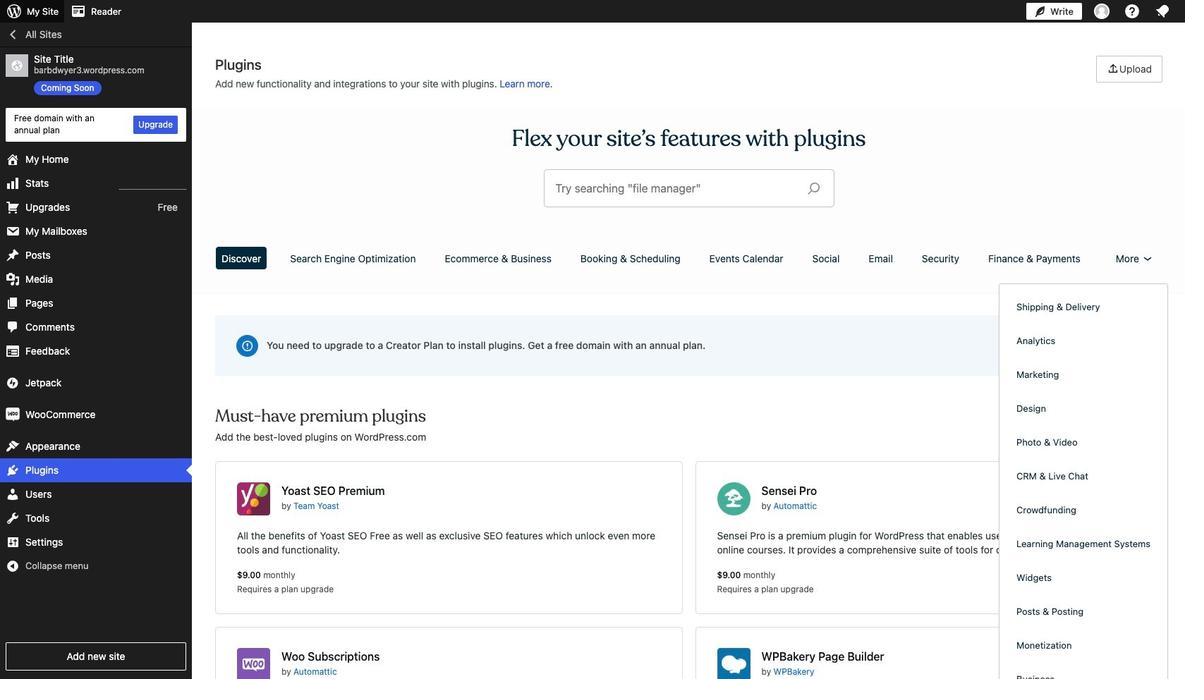 Task type: locate. For each thing, give the bounding box(es) containing it.
None search field
[[544, 170, 834, 207]]

img image
[[6, 376, 20, 390], [6, 408, 20, 422]]

Search search field
[[556, 170, 796, 207]]

group
[[1006, 290, 1162, 680]]

0 vertical spatial img image
[[6, 376, 20, 390]]

2 img image from the top
[[6, 408, 20, 422]]

help image
[[1124, 3, 1141, 20]]

plugin icon image
[[237, 483, 270, 516], [717, 483, 750, 516], [237, 648, 270, 680], [717, 648, 750, 680]]

open search image
[[796, 179, 832, 198]]

1 vertical spatial img image
[[6, 408, 20, 422]]

highest hourly views 0 image
[[119, 180, 186, 190]]

main content
[[210, 56, 1168, 680]]



Task type: describe. For each thing, give the bounding box(es) containing it.
my profile image
[[1094, 4, 1110, 19]]

manage your notifications image
[[1154, 3, 1171, 20]]

1 img image from the top
[[6, 376, 20, 390]]



Task type: vqa. For each thing, say whether or not it's contained in the screenshot.
The Manage Your Notifications icon
yes



